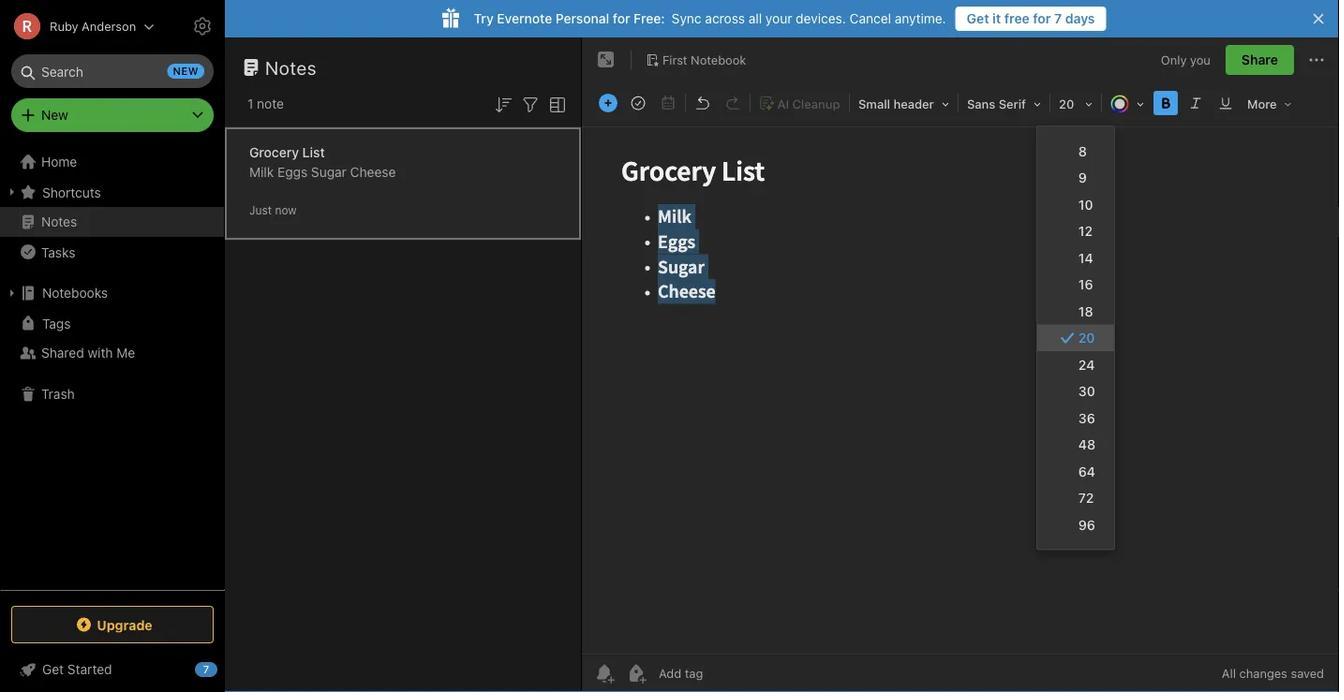 Task type: locate. For each thing, give the bounding box(es) containing it.
it
[[993, 11, 1001, 26]]

undo image
[[690, 90, 716, 116]]

20 menu item
[[1038, 325, 1115, 352]]

bold image
[[1153, 90, 1179, 116]]

1 vertical spatial 20
[[1079, 330, 1095, 346]]

20
[[1059, 97, 1075, 111], [1079, 330, 1095, 346]]

tasks button
[[0, 237, 224, 267]]

with
[[88, 345, 113, 361]]

View options field
[[542, 92, 569, 116]]

milk
[[249, 165, 274, 180]]

16 link
[[1038, 271, 1115, 298]]

for right free on the top of the page
[[1033, 11, 1051, 26]]

12 link
[[1038, 218, 1115, 245]]

shortcuts button
[[0, 177, 224, 207]]

get inside button
[[967, 11, 990, 26]]

eggs
[[277, 165, 308, 180]]

note
[[257, 96, 284, 112]]

milk eggs sugar cheese
[[249, 165, 396, 180]]

for for free:
[[613, 11, 630, 26]]

serif
[[999, 97, 1026, 111]]

get inside help and learning task checklist field
[[42, 662, 64, 678]]

get left the it
[[967, 11, 990, 26]]

share
[[1242, 52, 1279, 67]]

1 note
[[247, 96, 284, 112]]

Font family field
[[961, 90, 1048, 117]]

cancel
[[850, 11, 891, 26]]

ruby
[[50, 19, 78, 33]]

sans serif
[[967, 97, 1026, 111]]

share button
[[1226, 45, 1295, 75]]

new
[[173, 65, 199, 77]]

0 horizontal spatial 20
[[1059, 97, 1075, 111]]

now
[[275, 204, 297, 217]]

0 horizontal spatial 7
[[203, 664, 209, 676]]

30
[[1079, 384, 1096, 399]]

10
[[1079, 197, 1093, 212]]

notebooks
[[42, 285, 108, 301]]

1 vertical spatial notes
[[41, 214, 77, 230]]

only you
[[1161, 53, 1211, 67]]

0 horizontal spatial for
[[613, 11, 630, 26]]

notes up tasks
[[41, 214, 77, 230]]

notes up note
[[265, 56, 317, 78]]

first notebook
[[663, 53, 746, 67]]

18
[[1079, 304, 1094, 319]]

0 vertical spatial get
[[967, 11, 990, 26]]

home
[[41, 154, 77, 170]]

new search field
[[24, 54, 204, 88]]

for left free:
[[613, 11, 630, 26]]

1 horizontal spatial 20
[[1079, 330, 1095, 346]]

36 link
[[1038, 405, 1115, 432]]

1 horizontal spatial for
[[1033, 11, 1051, 26]]

tree
[[0, 147, 225, 590]]

italic image
[[1183, 90, 1209, 116]]

all changes saved
[[1222, 667, 1325, 681]]

note window element
[[582, 37, 1340, 693]]

new button
[[11, 98, 214, 132]]

dropdown list menu
[[1038, 138, 1115, 539]]

for inside button
[[1033, 11, 1051, 26]]

1 horizontal spatial get
[[967, 11, 990, 26]]

7
[[1055, 11, 1062, 26], [203, 664, 209, 676]]

grocery
[[249, 145, 299, 160]]

Search text field
[[24, 54, 201, 88]]

just now
[[249, 204, 297, 217]]

shared with me link
[[0, 338, 224, 368]]

add tag image
[[625, 663, 648, 685]]

9 link
[[1038, 165, 1115, 191]]

Heading level field
[[852, 90, 956, 117]]

1 vertical spatial get
[[42, 662, 64, 678]]

0 vertical spatial 20
[[1059, 97, 1075, 111]]

7 left click to collapse image in the left of the page
[[203, 664, 209, 676]]

0 vertical spatial 7
[[1055, 11, 1062, 26]]

for
[[613, 11, 630, 26], [1033, 11, 1051, 26]]

shared with me
[[41, 345, 135, 361]]

get left started
[[42, 662, 64, 678]]

72
[[1079, 491, 1094, 506]]

20 up 8 link
[[1059, 97, 1075, 111]]

notes
[[265, 56, 317, 78], [41, 214, 77, 230]]

30 link
[[1038, 378, 1115, 405]]

devices.
[[796, 11, 846, 26]]

8 link
[[1038, 138, 1115, 165]]

tags button
[[0, 308, 224, 338]]

anderson
[[82, 19, 136, 33]]

your
[[766, 11, 793, 26]]

new
[[41, 107, 68, 123]]

free:
[[634, 11, 665, 26]]

64
[[1079, 464, 1096, 479]]

1 horizontal spatial 7
[[1055, 11, 1062, 26]]

first
[[663, 53, 688, 67]]

20 up 24
[[1079, 330, 1095, 346]]

anytime.
[[895, 11, 946, 26]]

1 for from the left
[[613, 11, 630, 26]]

get for get it free for 7 days
[[967, 11, 990, 26]]

1 horizontal spatial notes
[[265, 56, 317, 78]]

get
[[967, 11, 990, 26], [42, 662, 64, 678]]

across
[[705, 11, 745, 26]]

9
[[1079, 170, 1087, 186]]

7 left days
[[1055, 11, 1062, 26]]

upgrade
[[97, 618, 153, 633]]

0 horizontal spatial get
[[42, 662, 64, 678]]

underline image
[[1213, 90, 1239, 116]]

1 vertical spatial 7
[[203, 664, 209, 676]]

2 for from the left
[[1033, 11, 1051, 26]]



Task type: vqa. For each thing, say whether or not it's contained in the screenshot.
search field inside the Main element
no



Task type: describe. For each thing, give the bounding box(es) containing it.
grocery list
[[249, 145, 325, 160]]

1
[[247, 96, 253, 112]]

trash
[[41, 387, 75, 402]]

0 vertical spatial notes
[[265, 56, 317, 78]]

small
[[859, 97, 891, 111]]

first notebook button
[[639, 47, 753, 73]]

all
[[1222, 667, 1236, 681]]

notebook
[[691, 53, 746, 67]]

More field
[[1241, 90, 1299, 117]]

expand note image
[[595, 49, 618, 71]]

More actions field
[[1306, 45, 1328, 75]]

48 link
[[1038, 432, 1115, 458]]

more
[[1248, 97, 1277, 111]]

96
[[1079, 517, 1096, 533]]

shared
[[41, 345, 84, 361]]

Add filters field
[[519, 92, 542, 116]]

14 link
[[1038, 245, 1115, 271]]

7 inside help and learning task checklist field
[[203, 664, 209, 676]]

more actions image
[[1306, 49, 1328, 71]]

20 link
[[1038, 325, 1115, 352]]

tasks
[[41, 244, 75, 260]]

changes
[[1240, 667, 1288, 681]]

you
[[1191, 53, 1211, 67]]

try evernote personal for free: sync across all your devices. cancel anytime.
[[474, 11, 946, 26]]

20 inside font size field
[[1059, 97, 1075, 111]]

tags
[[42, 316, 71, 331]]

notebooks link
[[0, 278, 224, 308]]

all
[[749, 11, 762, 26]]

add filters image
[[519, 94, 542, 116]]

click to collapse image
[[218, 658, 232, 681]]

7 inside button
[[1055, 11, 1062, 26]]

10 link
[[1038, 191, 1115, 218]]

Font color field
[[1104, 90, 1151, 117]]

sugar
[[311, 165, 347, 180]]

saved
[[1291, 667, 1325, 681]]

evernote
[[497, 11, 552, 26]]

Help and Learning task checklist field
[[0, 655, 225, 685]]

started
[[67, 662, 112, 678]]

for for 7
[[1033, 11, 1051, 26]]

personal
[[556, 11, 610, 26]]

me
[[117, 345, 135, 361]]

8 9 10
[[1079, 143, 1093, 212]]

cheese
[[350, 165, 396, 180]]

18 link
[[1038, 298, 1115, 325]]

days
[[1066, 11, 1095, 26]]

small header
[[859, 97, 934, 111]]

get it free for 7 days button
[[956, 7, 1107, 31]]

Insert field
[[594, 90, 622, 116]]

sync
[[672, 11, 702, 26]]

Font size field
[[1053, 90, 1100, 117]]

64 link
[[1038, 458, 1115, 485]]

list
[[302, 145, 325, 160]]

Note Editor text field
[[582, 127, 1340, 654]]

tree containing home
[[0, 147, 225, 590]]

ruby anderson
[[50, 19, 136, 33]]

8
[[1079, 143, 1087, 159]]

Sort options field
[[492, 92, 515, 116]]

16
[[1079, 277, 1094, 292]]

just
[[249, 204, 272, 217]]

home link
[[0, 147, 225, 177]]

trash link
[[0, 380, 224, 410]]

get it free for 7 days
[[967, 11, 1095, 26]]

96 link
[[1038, 512, 1115, 539]]

14
[[1079, 250, 1094, 266]]

0 horizontal spatial notes
[[41, 214, 77, 230]]

task image
[[625, 90, 652, 116]]

24
[[1079, 357, 1095, 373]]

20 inside "link"
[[1079, 330, 1095, 346]]

notes link
[[0, 207, 224, 237]]

36
[[1079, 411, 1096, 426]]

settings image
[[191, 15, 214, 37]]

try
[[474, 11, 494, 26]]

48
[[1079, 437, 1096, 453]]

sans
[[967, 97, 996, 111]]

free
[[1005, 11, 1030, 26]]

Add tag field
[[657, 666, 798, 682]]

shortcuts
[[42, 184, 101, 200]]

expand notebooks image
[[5, 286, 20, 301]]

72 link
[[1038, 485, 1115, 512]]

Account field
[[0, 7, 155, 45]]

get for get started
[[42, 662, 64, 678]]

upgrade button
[[11, 607, 214, 644]]

only
[[1161, 53, 1187, 67]]

24 link
[[1038, 352, 1115, 378]]

get started
[[42, 662, 112, 678]]

add a reminder image
[[593, 663, 616, 685]]



